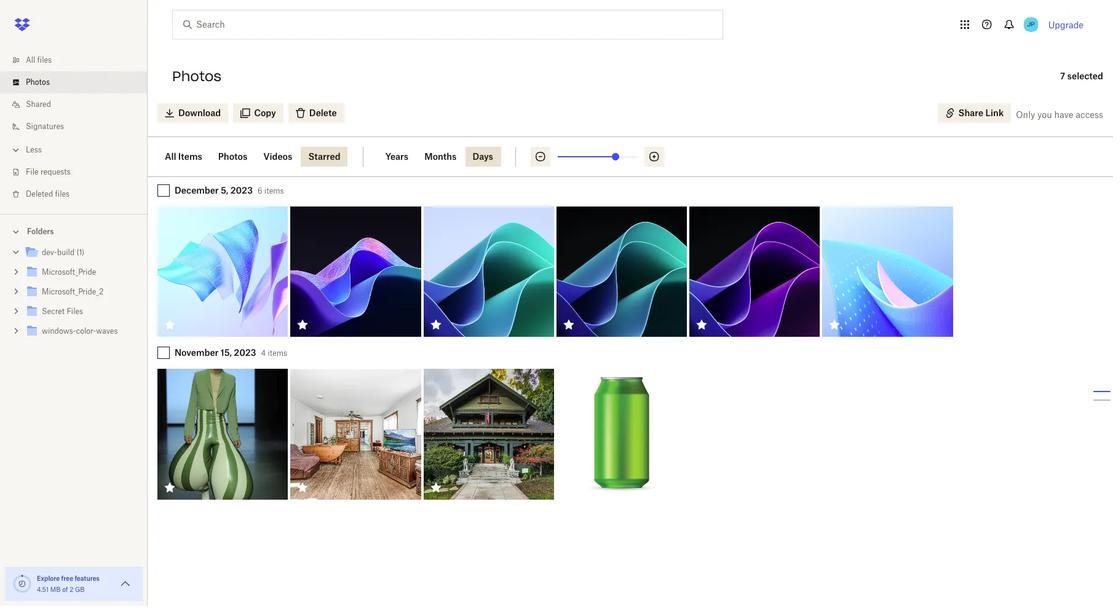 Task type: describe. For each thing, give the bounding box(es) containing it.
files for all files
[[37, 55, 52, 65]]

months button
[[417, 147, 464, 167]]

secret files link
[[25, 304, 138, 321]]

requests
[[41, 167, 71, 177]]

shared
[[26, 100, 51, 109]]

image - 05-blue_green_lm-4k.png 12/5/2023, 2:19:10 pm image
[[424, 207, 554, 337]]

delete button
[[289, 103, 344, 123]]

photos button
[[211, 147, 255, 167]]

image - 52f9044b7e2655d26eb85c0b2abdc392-uncropped_scaled_within_1536_1152.webp 11/15/2023, 5:19:03 pm image
[[291, 369, 421, 500]]

all for all files
[[26, 55, 35, 65]]

november 15, 2023 4 items
[[175, 348, 287, 358]]

dev-
[[42, 248, 57, 257]]

photos list item
[[0, 71, 148, 94]]

shared link
[[10, 94, 148, 116]]

2023 for november 15, 2023
[[234, 348, 256, 358]]

quota usage element
[[12, 575, 32, 594]]

color-
[[76, 327, 96, 336]]

image - 06-blue_purple_dm-4k.png 12/5/2023, 2:18:47 pm image
[[690, 207, 821, 337]]

microsoft_pride link
[[25, 265, 138, 281]]

4
[[261, 349, 266, 358]]

deleted files
[[26, 190, 70, 199]]

photos link
[[10, 71, 148, 94]]

file requests link
[[10, 161, 148, 183]]

image - 04-layers_lm-4k.png 12/5/2023, 2:18:36 pm image
[[823, 207, 954, 337]]

share
[[959, 108, 984, 118]]

file requests
[[26, 167, 71, 177]]

all files
[[26, 55, 52, 65]]

have
[[1055, 110, 1074, 120]]

group containing dev-build (1)
[[0, 241, 148, 351]]

image - 02-wave_dm-4k.png 12/5/2023, 2:19:13 pm image
[[291, 207, 421, 337]]

files for deleted files
[[55, 190, 70, 199]]

all files link
[[10, 49, 148, 71]]

tab list containing years
[[378, 147, 516, 167]]

signatures
[[26, 122, 64, 131]]

7
[[1061, 71, 1066, 81]]

gb
[[75, 586, 85, 594]]

only you have access
[[1017, 110, 1104, 120]]

copy
[[254, 108, 276, 118]]

jp
[[1028, 20, 1036, 28]]

years
[[386, 151, 409, 162]]

download button
[[158, 103, 228, 123]]

share link button
[[938, 103, 1012, 123]]

files
[[67, 307, 83, 316]]

microsoft_pride_2 link
[[25, 284, 138, 301]]

image - istockphoto-610015062-612x612.jpg 11/15/2023, 5:19:03 pm image
[[557, 369, 688, 500]]

7 selected
[[1061, 71, 1104, 81]]

less image
[[10, 144, 22, 156]]

all for all items
[[165, 151, 176, 162]]

download
[[178, 108, 221, 118]]

Photo Zoom Slider range field
[[558, 156, 638, 158]]

copy button
[[233, 103, 284, 123]]

photos inside photos button
[[218, 151, 248, 162]]

4.51
[[37, 586, 49, 594]]

dev-build (1)
[[42, 248, 85, 257]]

items for december 5, 2023
[[265, 186, 284, 196]]

tab list containing all items
[[158, 147, 364, 167]]

link
[[986, 108, 1004, 118]]

list containing all files
[[0, 42, 148, 214]]

days button
[[466, 147, 501, 167]]

folders
[[27, 227, 54, 236]]

jp button
[[1022, 15, 1042, 34]]

starred button
[[301, 147, 348, 167]]

image - inflatable-pants-today-inline-200227-5.webp 11/15/2023, 5:19:04 pm image
[[158, 369, 288, 500]]

free
[[61, 575, 73, 583]]

all items button
[[158, 147, 210, 167]]

days
[[473, 151, 494, 162]]

features
[[75, 575, 100, 583]]

windows-color-waves link
[[25, 324, 138, 340]]

build
[[57, 248, 75, 257]]

of
[[62, 586, 68, 594]]

november
[[175, 348, 219, 358]]



Task type: locate. For each thing, give the bounding box(es) containing it.
secret
[[42, 307, 65, 316]]

december
[[175, 185, 219, 196]]

items for november 15, 2023
[[268, 349, 287, 358]]

1 horizontal spatial all
[[165, 151, 176, 162]]

Search in folder "Dropbox" text field
[[196, 18, 698, 31]]

less
[[26, 145, 42, 154]]

photos up 'shared'
[[26, 78, 50, 87]]

2023
[[231, 185, 253, 196], [234, 348, 256, 358]]

0 horizontal spatial all
[[26, 55, 35, 65]]

1 vertical spatial 2023
[[234, 348, 256, 358]]

all inside button
[[165, 151, 176, 162]]

1 horizontal spatial tab list
[[378, 147, 516, 167]]

1 horizontal spatial files
[[55, 190, 70, 199]]

photos up december 5, 2023 6 items at top left
[[218, 151, 248, 162]]

microsoft_pride_2
[[42, 287, 104, 297]]

0 horizontal spatial files
[[37, 55, 52, 65]]

photos inside 'photos' link
[[26, 78, 50, 87]]

explore
[[37, 575, 60, 583]]

all inside list
[[26, 55, 35, 65]]

windows-color-waves
[[42, 327, 118, 336]]

dev-build (1) link
[[25, 245, 138, 262]]

access
[[1077, 110, 1104, 120]]

2023 right 5,
[[231, 185, 253, 196]]

2 tab list from the left
[[378, 147, 516, 167]]

15,
[[221, 348, 232, 358]]

items inside "november 15, 2023 4 items"
[[268, 349, 287, 358]]

files
[[37, 55, 52, 65], [55, 190, 70, 199]]

(1)
[[77, 248, 85, 257]]

items right 6
[[265, 186, 284, 196]]

image - 05-blue_green_dm-4k.png 12/5/2023, 2:19:00 pm image
[[557, 207, 688, 337]]

selected
[[1068, 71, 1104, 81]]

only
[[1017, 110, 1036, 120]]

None field
[[0, 0, 95, 14]]

5,
[[221, 185, 228, 196]]

2
[[70, 586, 73, 594]]

photos up download
[[172, 68, 222, 85]]

files inside deleted files link
[[55, 190, 70, 199]]

folders button
[[0, 222, 148, 241]]

microsoft_pride
[[42, 268, 96, 277]]

all left items
[[165, 151, 176, 162]]

signatures link
[[10, 116, 148, 138]]

windows-
[[42, 327, 76, 336]]

share link
[[959, 108, 1004, 118]]

mb
[[50, 586, 61, 594]]

group
[[0, 241, 148, 351]]

deleted
[[26, 190, 53, 199]]

delete
[[309, 108, 337, 118]]

files up photos list item
[[37, 55, 52, 65]]

december 5, 2023 6 items
[[175, 185, 284, 196]]

2023 for december 5, 2023
[[231, 185, 253, 196]]

file
[[26, 167, 39, 177]]

dropbox image
[[10, 12, 34, 37]]

files right deleted
[[55, 190, 70, 199]]

tab list
[[158, 147, 364, 167], [378, 147, 516, 167]]

videos
[[264, 151, 293, 162]]

photos
[[172, 68, 222, 85], [26, 78, 50, 87], [218, 151, 248, 162]]

items inside december 5, 2023 6 items
[[265, 186, 284, 196]]

all
[[26, 55, 35, 65], [165, 151, 176, 162]]

upgrade link
[[1049, 19, 1084, 30]]

list
[[0, 42, 148, 214]]

1 vertical spatial files
[[55, 190, 70, 199]]

deleted files link
[[10, 183, 148, 206]]

years button
[[378, 147, 416, 167]]

videos button
[[256, 147, 300, 167]]

1 tab list from the left
[[158, 147, 364, 167]]

secret files
[[42, 307, 83, 316]]

all items
[[165, 151, 202, 162]]

1 vertical spatial items
[[268, 349, 287, 358]]

explore free features 4.51 mb of 2 gb
[[37, 575, 100, 594]]

0 vertical spatial 2023
[[231, 185, 253, 196]]

items
[[265, 186, 284, 196], [268, 349, 287, 358]]

image - 4570_university_ave____pierre_galant_1.0.jpg 11/15/2023, 5:19:03 pm image
[[424, 369, 554, 500]]

6
[[258, 186, 263, 196]]

image - 03-devhome_lm-4k.png 12/5/2023, 2:19:43 pm image
[[158, 207, 288, 337]]

0 vertical spatial files
[[37, 55, 52, 65]]

0 vertical spatial items
[[265, 186, 284, 196]]

items right 4
[[268, 349, 287, 358]]

files inside "all files" link
[[37, 55, 52, 65]]

upgrade
[[1049, 19, 1084, 30]]

waves
[[96, 327, 118, 336]]

2023 left 4
[[234, 348, 256, 358]]

1 vertical spatial all
[[165, 151, 176, 162]]

months
[[425, 151, 457, 162]]

all down dropbox icon
[[26, 55, 35, 65]]

0 horizontal spatial tab list
[[158, 147, 364, 167]]

items
[[178, 151, 202, 162]]

0 vertical spatial all
[[26, 55, 35, 65]]

you
[[1038, 110, 1053, 120]]

starred
[[309, 151, 341, 162]]



Task type: vqa. For each thing, say whether or not it's contained in the screenshot.
the color-
yes



